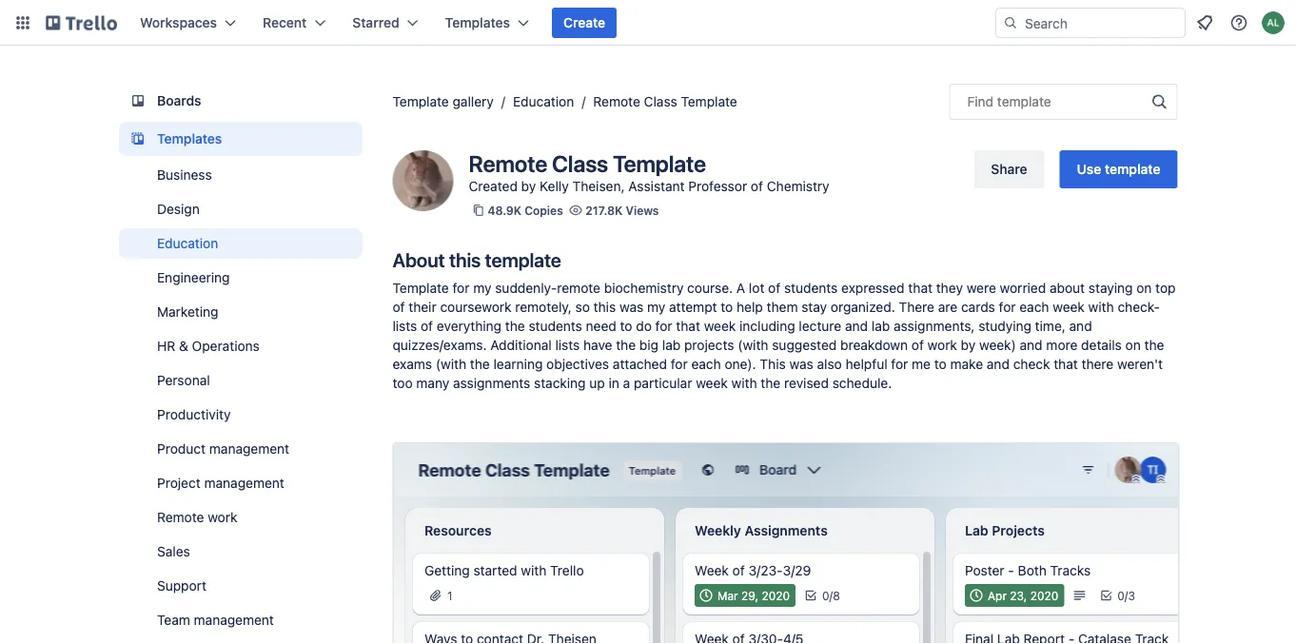 Task type: describe. For each thing, give the bounding box(es) containing it.
template for use template
[[1105, 161, 1161, 177]]

education inside education link
[[157, 236, 218, 251]]

by inside about this template template for my suddenly-remote biochemistry course. a lot of students expressed that they were worried about staying on top of their coursework remotely, so this was my attempt to help them stay organized. there are cards for each week with check- lists of everything the students need to do for that week including lecture and lab assignments, studying time, and quizzes/exams. additional lists have the big lab projects (with suggested breakdown of work by week) and more details on the exams (with the learning objectives attached for each one). this was also helpful for me to make and check that there weren't too many assignments stacking up in a particular week with the revised schedule.
[[961, 337, 976, 353]]

assignments
[[453, 375, 530, 391]]

boards link
[[118, 84, 362, 118]]

1 vertical spatial education link
[[118, 228, 362, 259]]

support link
[[118, 571, 362, 602]]

for up particular
[[671, 356, 688, 372]]

templates link
[[118, 122, 362, 156]]

team
[[157, 612, 190, 628]]

find
[[967, 94, 994, 109]]

including
[[740, 318, 795, 334]]

product management
[[157, 441, 289, 457]]

0 vertical spatial that
[[908, 280, 933, 296]]

remote work link
[[118, 503, 362, 533]]

workspaces button
[[128, 8, 248, 38]]

engineering
[[157, 270, 229, 286]]

about
[[393, 248, 445, 271]]

a
[[623, 375, 630, 391]]

hr
[[157, 338, 175, 354]]

48.9k
[[488, 204, 522, 217]]

do
[[636, 318, 652, 334]]

use template
[[1077, 161, 1161, 177]]

1 vertical spatial week
[[704, 318, 736, 334]]

in
[[609, 375, 620, 391]]

template up professor
[[681, 94, 737, 109]]

professor
[[688, 178, 747, 194]]

0 horizontal spatial my
[[473, 280, 492, 296]]

2 vertical spatial week
[[696, 375, 728, 391]]

2 vertical spatial that
[[1054, 356, 1078, 372]]

share button
[[974, 150, 1045, 188]]

too
[[393, 375, 413, 391]]

productivity
[[157, 407, 230, 423]]

0 vertical spatial was
[[620, 299, 644, 315]]

personal link
[[118, 365, 362, 396]]

hr & operations
[[157, 338, 259, 354]]

also
[[817, 356, 842, 372]]

0 horizontal spatial students
[[529, 318, 582, 334]]

objectives
[[546, 356, 609, 372]]

business link
[[118, 160, 362, 190]]

marketing link
[[118, 297, 362, 327]]

remote class template link
[[593, 94, 737, 109]]

views
[[626, 204, 659, 217]]

revised
[[784, 375, 829, 391]]

the left big in the bottom of the page
[[616, 337, 636, 353]]

me
[[912, 356, 931, 372]]

0 horizontal spatial templates
[[157, 131, 222, 147]]

productivity link
[[118, 400, 362, 430]]

and down week)
[[987, 356, 1010, 372]]

hr & operations link
[[118, 331, 362, 362]]

use template button
[[1060, 150, 1178, 188]]

design
[[157, 201, 199, 217]]

1 horizontal spatial (with
[[738, 337, 769, 353]]

templates button
[[434, 8, 541, 38]]

apple lee (applelee29) image
[[1262, 11, 1285, 34]]

schedule.
[[833, 375, 892, 391]]

0 vertical spatial to
[[721, 299, 733, 315]]

1 vertical spatial this
[[594, 299, 616, 315]]

template board image
[[126, 128, 149, 150]]

1 horizontal spatial education link
[[513, 94, 574, 109]]

suggested
[[772, 337, 837, 353]]

1 vertical spatial to
[[620, 318, 633, 334]]

1 horizontal spatial lists
[[555, 337, 580, 353]]

management for project management
[[204, 475, 284, 491]]

and up check
[[1020, 337, 1043, 353]]

sales link
[[118, 537, 362, 567]]

project management
[[157, 475, 284, 491]]

0 vertical spatial education
[[513, 94, 574, 109]]

attempt
[[669, 299, 717, 315]]

about
[[1050, 280, 1085, 296]]

2 horizontal spatial to
[[934, 356, 947, 372]]

additional
[[490, 337, 552, 353]]

create
[[563, 15, 605, 30]]

more
[[1046, 337, 1078, 353]]

the up weren't
[[1145, 337, 1164, 353]]

remote for remote work
[[157, 510, 204, 525]]

217.8k views
[[586, 204, 659, 217]]

template inside about this template template for my suddenly-remote biochemistry course. a lot of students expressed that they were worried about staying on top of their coursework remotely, so this was my attempt to help them stay organized. there are cards for each week with check- lists of everything the students need to do for that week including lecture and lab assignments, studying time, and quizzes/exams. additional lists have the big lab projects (with suggested breakdown of work by week) and more details on the exams (with the learning objectives attached for each one). this was also helpful for me to make and check that there weren't too many assignments stacking up in a particular week with the revised schedule.
[[485, 248, 561, 271]]

for up the studying
[[999, 299, 1016, 315]]

Search field
[[1018, 9, 1185, 37]]

lecture
[[799, 318, 842, 334]]

course.
[[687, 280, 733, 296]]

for right "do"
[[655, 318, 673, 334]]

big
[[640, 337, 659, 353]]

particular
[[634, 375, 692, 391]]

check
[[1013, 356, 1050, 372]]

0 vertical spatial this
[[449, 248, 481, 271]]

so
[[575, 299, 590, 315]]

&
[[178, 338, 188, 354]]

were
[[967, 280, 996, 296]]

design link
[[118, 194, 362, 225]]

template inside about this template template for my suddenly-remote biochemistry course. a lot of students expressed that they were worried about staying on top of their coursework remotely, so this was my attempt to help them stay organized. there are cards for each week with check- lists of everything the students need to do for that week including lecture and lab assignments, studying time, and quizzes/exams. additional lists have the big lab projects (with suggested breakdown of work by week) and more details on the exams (with the learning objectives attached for each one). this was also helpful for me to make and check that there weren't too many assignments stacking up in a particular week with the revised schedule.
[[393, 280, 449, 296]]

marketing
[[157, 304, 218, 320]]

class for remote class template created by kelly theisen, assistant professor of chemistry
[[552, 150, 608, 177]]

the down this
[[761, 375, 781, 391]]

of left their
[[393, 299, 405, 315]]

support
[[157, 578, 206, 594]]

weren't
[[1117, 356, 1163, 372]]

exams
[[393, 356, 432, 372]]

personal
[[157, 373, 210, 388]]

work inside about this template template for my suddenly-remote biochemistry course. a lot of students expressed that they were worried about staying on top of their coursework remotely, so this was my attempt to help them stay organized. there are cards for each week with check- lists of everything the students need to do for that week including lecture and lab assignments, studying time, and quizzes/exams. additional lists have the big lab projects (with suggested breakdown of work by week) and more details on the exams (with the learning objectives attached for each one). this was also helpful for me to make and check that there weren't too many assignments stacking up in a particular week with the revised schedule.
[[928, 337, 957, 353]]

make
[[950, 356, 983, 372]]

need
[[586, 318, 617, 334]]

breakdown
[[841, 337, 908, 353]]

helpful
[[846, 356, 888, 372]]

cards
[[961, 299, 995, 315]]

the up assignments
[[470, 356, 490, 372]]

48.9k copies
[[488, 204, 563, 217]]

kelly theisen, assistant professor of chemistry image
[[393, 150, 454, 211]]

assignments,
[[894, 318, 975, 334]]

remote
[[557, 280, 601, 296]]

1 vertical spatial on
[[1126, 337, 1141, 353]]

created
[[469, 178, 518, 194]]

0 vertical spatial on
[[1137, 280, 1152, 296]]



Task type: vqa. For each thing, say whether or not it's contained in the screenshot.
Tara Schultz (taraschultz7) "IMAGE"
no



Task type: locate. For each thing, give the bounding box(es) containing it.
template up suddenly-
[[485, 248, 561, 271]]

class up theisen,
[[552, 150, 608, 177]]

remotely,
[[515, 299, 572, 315]]

1 vertical spatial was
[[790, 356, 814, 372]]

1 horizontal spatial by
[[961, 337, 976, 353]]

remote for remote class template created by kelly theisen, assistant professor of chemistry
[[469, 150, 547, 177]]

0 horizontal spatial class
[[552, 150, 608, 177]]

education link right gallery
[[513, 94, 574, 109]]

0 vertical spatial remote
[[593, 94, 640, 109]]

remote work
[[157, 510, 237, 525]]

1 vertical spatial each
[[691, 356, 721, 372]]

and down organized.
[[845, 318, 868, 334]]

remote class template
[[593, 94, 737, 109]]

top
[[1156, 280, 1176, 296]]

of up me
[[912, 337, 924, 353]]

2 horizontal spatial template
[[1105, 161, 1161, 177]]

stay
[[802, 299, 827, 315]]

management down product management link
[[204, 475, 284, 491]]

0 vertical spatial management
[[209, 441, 289, 457]]

starred button
[[341, 8, 430, 38]]

of right professor
[[751, 178, 763, 194]]

0 horizontal spatial education
[[157, 236, 218, 251]]

attached
[[613, 356, 667, 372]]

management down productivity link
[[209, 441, 289, 457]]

template inside button
[[1105, 161, 1161, 177]]

1 vertical spatial lists
[[555, 337, 580, 353]]

1 vertical spatial management
[[204, 475, 284, 491]]

recent button
[[251, 8, 337, 38]]

class up remote class template created by kelly theisen, assistant professor of chemistry
[[644, 94, 677, 109]]

Find template field
[[949, 84, 1178, 120]]

0 vertical spatial class
[[644, 94, 677, 109]]

find template
[[967, 94, 1051, 109]]

my up "do"
[[647, 299, 665, 315]]

gallery
[[453, 94, 494, 109]]

details
[[1081, 337, 1122, 353]]

1 vertical spatial template
[[1105, 161, 1161, 177]]

on up check-
[[1137, 280, 1152, 296]]

education up engineering
[[157, 236, 218, 251]]

to
[[721, 299, 733, 315], [620, 318, 633, 334], [934, 356, 947, 372]]

1 horizontal spatial with
[[1088, 299, 1114, 315]]

remote for remote class template
[[593, 94, 640, 109]]

the up the additional
[[505, 318, 525, 334]]

suddenly-
[[495, 280, 557, 296]]

0 horizontal spatial that
[[676, 318, 700, 334]]

week down about
[[1053, 299, 1085, 315]]

coursework
[[440, 299, 512, 315]]

0 horizontal spatial remote
[[157, 510, 204, 525]]

1 vertical spatial remote
[[469, 150, 547, 177]]

1 horizontal spatial template
[[997, 94, 1051, 109]]

recent
[[263, 15, 307, 30]]

0 horizontal spatial work
[[207, 510, 237, 525]]

(with up 'one).' on the right bottom of page
[[738, 337, 769, 353]]

0 vertical spatial work
[[928, 337, 957, 353]]

0 vertical spatial by
[[521, 178, 536, 194]]

for left me
[[891, 356, 908, 372]]

on
[[1137, 280, 1152, 296], [1126, 337, 1141, 353]]

0 horizontal spatial lab
[[662, 337, 681, 353]]

this right about
[[449, 248, 481, 271]]

1 vertical spatial students
[[529, 318, 582, 334]]

assistant
[[628, 178, 685, 194]]

search image
[[1003, 15, 1018, 30]]

1 vertical spatial with
[[731, 375, 757, 391]]

template
[[393, 94, 449, 109], [681, 94, 737, 109], [613, 150, 706, 177], [393, 280, 449, 296]]

studying
[[979, 318, 1032, 334]]

with down 'one).' on the right bottom of page
[[731, 375, 757, 391]]

work down 'project management'
[[207, 510, 237, 525]]

management down support link
[[193, 612, 274, 628]]

217.8k
[[586, 204, 623, 217]]

1 vertical spatial work
[[207, 510, 237, 525]]

business
[[157, 167, 211, 183]]

week)
[[979, 337, 1016, 353]]

1 horizontal spatial that
[[908, 280, 933, 296]]

by up 48.9k copies
[[521, 178, 536, 194]]

0 horizontal spatial to
[[620, 318, 633, 334]]

template inside "field"
[[997, 94, 1051, 109]]

2 vertical spatial management
[[193, 612, 274, 628]]

1 horizontal spatial students
[[784, 280, 838, 296]]

2 horizontal spatial remote
[[593, 94, 640, 109]]

worried
[[1000, 280, 1046, 296]]

week
[[1053, 299, 1085, 315], [704, 318, 736, 334], [696, 375, 728, 391]]

0 vertical spatial templates
[[445, 15, 510, 30]]

0 notifications image
[[1194, 11, 1216, 34]]

1 horizontal spatial this
[[594, 299, 616, 315]]

about this template template for my suddenly-remote biochemistry course. a lot of students expressed that they were worried about staying on top of their coursework remotely, so this was my attempt to help them stay organized. there are cards for each week with check- lists of everything the students need to do for that week including lecture and lab assignments, studying time, and quizzes/exams. additional lists have the big lab projects (with suggested breakdown of work by week) and more details on the exams (with the learning objectives attached for each one). this was also helpful for me to make and check that there weren't too many assignments stacking up in a particular week with the revised schedule.
[[393, 248, 1176, 391]]

templates up gallery
[[445, 15, 510, 30]]

quizzes/exams.
[[393, 337, 487, 353]]

theisen,
[[572, 178, 625, 194]]

1 horizontal spatial each
[[1020, 299, 1049, 315]]

staying
[[1089, 280, 1133, 296]]

1 vertical spatial templates
[[157, 131, 222, 147]]

lab up breakdown
[[872, 318, 890, 334]]

lab right big in the bottom of the page
[[662, 337, 681, 353]]

starred
[[352, 15, 399, 30]]

lists down their
[[393, 318, 417, 334]]

one).
[[725, 356, 756, 372]]

many
[[416, 375, 449, 391]]

team management link
[[118, 605, 362, 636]]

project management link
[[118, 468, 362, 499]]

biochemistry
[[604, 280, 684, 296]]

management for team management
[[193, 612, 274, 628]]

students up stay
[[784, 280, 838, 296]]

was down suggested
[[790, 356, 814, 372]]

education right gallery
[[513, 94, 574, 109]]

1 vertical spatial by
[[961, 337, 976, 353]]

template gallery link
[[393, 94, 494, 109]]

remote
[[593, 94, 640, 109], [469, 150, 547, 177], [157, 510, 204, 525]]

1 vertical spatial that
[[676, 318, 700, 334]]

0 vertical spatial (with
[[738, 337, 769, 353]]

0 vertical spatial my
[[473, 280, 492, 296]]

remote up created
[[469, 150, 547, 177]]

0 vertical spatial education link
[[513, 94, 574, 109]]

1 horizontal spatial to
[[721, 299, 733, 315]]

remote inside remote class template created by kelly theisen, assistant professor of chemistry
[[469, 150, 547, 177]]

0 horizontal spatial template
[[485, 248, 561, 271]]

1 horizontal spatial templates
[[445, 15, 510, 30]]

create button
[[552, 8, 617, 38]]

0 horizontal spatial lists
[[393, 318, 417, 334]]

template up assistant
[[613, 150, 706, 177]]

back to home image
[[46, 8, 117, 38]]

product management link
[[118, 434, 362, 464]]

1 horizontal spatial work
[[928, 337, 957, 353]]

templates inside "popup button"
[[445, 15, 510, 30]]

each down the worried on the top right of the page
[[1020, 299, 1049, 315]]

lists
[[393, 318, 417, 334], [555, 337, 580, 353]]

0 horizontal spatial this
[[449, 248, 481, 271]]

board image
[[126, 89, 149, 112]]

this
[[760, 356, 786, 372]]

template inside remote class template created by kelly theisen, assistant professor of chemistry
[[613, 150, 706, 177]]

0 vertical spatial with
[[1088, 299, 1114, 315]]

each
[[1020, 299, 1049, 315], [691, 356, 721, 372]]

lot
[[749, 280, 765, 296]]

work down assignments, at right
[[928, 337, 957, 353]]

they
[[936, 280, 963, 296]]

1 horizontal spatial was
[[790, 356, 814, 372]]

0 vertical spatial template
[[997, 94, 1051, 109]]

week up projects
[[704, 318, 736, 334]]

that down 'more'
[[1054, 356, 1078, 372]]

template up their
[[393, 280, 449, 296]]

everything
[[437, 318, 502, 334]]

of down their
[[421, 318, 433, 334]]

students
[[784, 280, 838, 296], [529, 318, 582, 334]]

0 horizontal spatial by
[[521, 178, 536, 194]]

that down attempt
[[676, 318, 700, 334]]

0 vertical spatial lists
[[393, 318, 417, 334]]

1 horizontal spatial education
[[513, 94, 574, 109]]

0 vertical spatial lab
[[872, 318, 890, 334]]

there
[[899, 299, 935, 315]]

remote down project
[[157, 510, 204, 525]]

1 horizontal spatial remote
[[469, 150, 547, 177]]

students down remotely,
[[529, 318, 582, 334]]

templates up business
[[157, 131, 222, 147]]

1 horizontal spatial class
[[644, 94, 677, 109]]

1 horizontal spatial my
[[647, 299, 665, 315]]

to right me
[[934, 356, 947, 372]]

was down biochemistry at top
[[620, 299, 644, 315]]

use
[[1077, 161, 1102, 177]]

1 vertical spatial (with
[[436, 356, 466, 372]]

each down projects
[[691, 356, 721, 372]]

are
[[938, 299, 958, 315]]

template gallery
[[393, 94, 494, 109]]

2 vertical spatial remote
[[157, 510, 204, 525]]

them
[[767, 299, 798, 315]]

to left help
[[721, 299, 733, 315]]

0 vertical spatial week
[[1053, 299, 1085, 315]]

management
[[209, 441, 289, 457], [204, 475, 284, 491], [193, 612, 274, 628]]

primary element
[[0, 0, 1296, 46]]

time,
[[1035, 318, 1066, 334]]

operations
[[191, 338, 259, 354]]

2 vertical spatial template
[[485, 248, 561, 271]]

management for product management
[[209, 441, 289, 457]]

lab
[[872, 318, 890, 334], [662, 337, 681, 353]]

their
[[409, 299, 437, 315]]

stacking
[[534, 375, 586, 391]]

check-
[[1118, 299, 1160, 315]]

my
[[473, 280, 492, 296], [647, 299, 665, 315]]

organized.
[[831, 299, 895, 315]]

of right lot
[[768, 280, 781, 296]]

1 vertical spatial lab
[[662, 337, 681, 353]]

for up coursework
[[453, 280, 470, 296]]

with
[[1088, 299, 1114, 315], [731, 375, 757, 391]]

on up weren't
[[1126, 337, 1141, 353]]

1 vertical spatial education
[[157, 236, 218, 251]]

0 horizontal spatial with
[[731, 375, 757, 391]]

to left "do"
[[620, 318, 633, 334]]

0 vertical spatial students
[[784, 280, 838, 296]]

class for remote class template
[[644, 94, 677, 109]]

0 horizontal spatial education link
[[118, 228, 362, 259]]

remote up remote class template created by kelly theisen, assistant professor of chemistry
[[593, 94, 640, 109]]

1 vertical spatial my
[[647, 299, 665, 315]]

template right use
[[1105, 161, 1161, 177]]

my up coursework
[[473, 280, 492, 296]]

product
[[157, 441, 205, 457]]

0 horizontal spatial was
[[620, 299, 644, 315]]

2 vertical spatial to
[[934, 356, 947, 372]]

0 vertical spatial each
[[1020, 299, 1049, 315]]

education link
[[513, 94, 574, 109], [118, 228, 362, 259]]

help
[[737, 299, 763, 315]]

by inside remote class template created by kelly theisen, assistant professor of chemistry
[[521, 178, 536, 194]]

0 horizontal spatial (with
[[436, 356, 466, 372]]

lists up objectives at the left
[[555, 337, 580, 353]]

class inside remote class template created by kelly theisen, assistant professor of chemistry
[[552, 150, 608, 177]]

week down 'one).' on the right bottom of page
[[696, 375, 728, 391]]

1 horizontal spatial lab
[[872, 318, 890, 334]]

team management
[[157, 612, 274, 628]]

project
[[157, 475, 200, 491]]

a
[[737, 280, 745, 296]]

share
[[991, 161, 1028, 177]]

2 horizontal spatial that
[[1054, 356, 1078, 372]]

0 horizontal spatial each
[[691, 356, 721, 372]]

of inside remote class template created by kelly theisen, assistant professor of chemistry
[[751, 178, 763, 194]]

template left gallery
[[393, 94, 449, 109]]

remote inside remote work link
[[157, 510, 204, 525]]

1 vertical spatial class
[[552, 150, 608, 177]]

template for find template
[[997, 94, 1051, 109]]

template right find at the top right of the page
[[997, 94, 1051, 109]]

copies
[[525, 204, 563, 217]]

and up 'more'
[[1069, 318, 1092, 334]]

education link up the engineering link
[[118, 228, 362, 259]]

projects
[[684, 337, 734, 353]]

open information menu image
[[1230, 13, 1249, 32]]

by up make on the right of page
[[961, 337, 976, 353]]

with down staying
[[1088, 299, 1114, 315]]

that up there
[[908, 280, 933, 296]]

(with down the quizzes/exams. on the bottom of page
[[436, 356, 466, 372]]

this up need
[[594, 299, 616, 315]]

by
[[521, 178, 536, 194], [961, 337, 976, 353]]

workspaces
[[140, 15, 217, 30]]

class
[[644, 94, 677, 109], [552, 150, 608, 177]]



